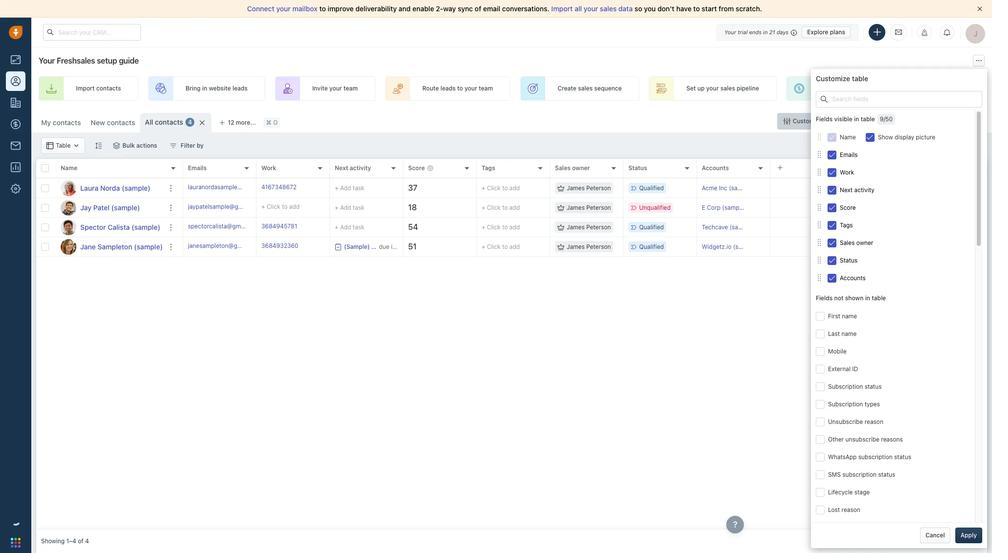 Task type: describe. For each thing, give the bounding box(es) containing it.
email
[[483, 4, 501, 13]]

cell for 18
[[771, 198, 988, 217]]

1 horizontal spatial name
[[841, 134, 857, 141]]

3684932360 link
[[262, 242, 299, 252]]

j image
[[61, 200, 76, 216]]

2 horizontal spatial sales
[[721, 85, 736, 92]]

acme inc (sample)
[[702, 185, 754, 192]]

widgetz.io
[[702, 243, 732, 251]]

emails inside grid
[[188, 165, 207, 172]]

accounts inside the 'accounts' button
[[841, 275, 866, 282]]

(sample) for spector calista (sample)
[[132, 223, 160, 231]]

work inside grid
[[262, 165, 277, 172]]

deliverability
[[356, 4, 397, 13]]

add for 37
[[340, 184, 351, 192]]

lifecycle
[[829, 489, 853, 497]]

create sales sequence link
[[521, 76, 640, 101]]

0 vertical spatial of
[[475, 4, 482, 13]]

unqualified
[[640, 204, 671, 212]]

showing
[[41, 539, 65, 546]]

next activity button
[[817, 181, 976, 199]]

work inside button
[[841, 169, 855, 176]]

cell for 54
[[771, 218, 988, 237]]

table button
[[41, 138, 85, 154]]

set
[[687, 85, 696, 92]]

types
[[865, 401, 881, 408]]

start
[[702, 4, 717, 13]]

0 horizontal spatial 4
[[85, 539, 89, 546]]

37
[[409, 184, 418, 193]]

your right the route at the left top of the page
[[465, 85, 478, 92]]

import all your sales data link
[[552, 4, 635, 13]]

your right the invite
[[330, 85, 342, 92]]

emails button
[[817, 146, 976, 164]]

row group containing laura norda (sample)
[[36, 179, 183, 257]]

bring in website leads link
[[148, 76, 265, 101]]

and
[[399, 4, 411, 13]]

50
[[886, 116, 893, 123]]

container_wx8msf4aqz5i3rn1 image inside tags button
[[817, 222, 823, 229]]

contacts inside button
[[884, 118, 909, 125]]

4 inside "all contacts 4"
[[188, 119, 192, 126]]

status for whatsapp subscription status
[[895, 454, 912, 461]]

bulk actions
[[123, 142, 157, 149]]

click for 51
[[487, 243, 501, 251]]

table up fields visible in table 9 / 50
[[853, 74, 869, 83]]

style_myh0__igzzd8unmi image
[[95, 142, 102, 149]]

2-
[[436, 4, 444, 13]]

(sample) for acme inc (sample)
[[730, 185, 754, 192]]

subscription for subscription status
[[829, 383, 864, 391]]

plans
[[831, 28, 846, 36]]

freshsales
[[57, 56, 95, 65]]

route
[[423, 85, 439, 92]]

2 team from the left
[[479, 85, 493, 92]]

first name
[[829, 313, 858, 320]]

cancel
[[926, 532, 946, 540]]

subscription status
[[829, 383, 882, 391]]

next activity inside button
[[841, 186, 875, 194]]

don't
[[658, 4, 675, 13]]

in right visible
[[855, 116, 860, 123]]

0 horizontal spatial tags
[[482, 165, 496, 172]]

connect
[[247, 4, 275, 13]]

import contacts link
[[39, 76, 139, 101]]

jane sampleton (sample) link
[[80, 242, 163, 252]]

sms
[[829, 472, 841, 479]]

cell for 51
[[771, 238, 988, 257]]

spectorcalista@gmail.com
[[188, 223, 261, 230]]

display
[[895, 134, 915, 141]]

score inside grid
[[409, 165, 425, 172]]

route leads to your team
[[423, 85, 493, 92]]

row group containing 37
[[183, 179, 988, 257]]

james for 37
[[567, 185, 585, 192]]

(sample) down techcave (sample) link
[[734, 243, 758, 251]]

bulk actions button
[[107, 138, 164, 154]]

next activity inside grid
[[335, 165, 371, 172]]

activity inside next activity button
[[855, 186, 875, 194]]

table
[[56, 142, 71, 150]]

owner inside button
[[857, 239, 874, 247]]

add for 51
[[510, 243, 520, 251]]

(sample) for laura norda (sample)
[[122, 184, 151, 192]]

container_wx8msf4aqz5i3rn1 image inside status button
[[817, 257, 823, 264]]

press space to select this row. row containing 37
[[183, 179, 988, 198]]

create sales sequence
[[558, 85, 622, 92]]

acme
[[702, 185, 718, 192]]

1 team from the left
[[344, 85, 358, 92]]

jay patel (sample) link
[[80, 203, 140, 213]]

unsubscribe
[[829, 419, 864, 426]]

pipeline
[[737, 85, 760, 92]]

enable
[[413, 4, 434, 13]]

your freshsales setup guide
[[39, 56, 139, 65]]

0 vertical spatial customize
[[817, 74, 851, 83]]

2 leads from the left
[[441, 85, 456, 92]]

so
[[635, 4, 643, 13]]

apply
[[961, 532, 978, 540]]

add deal link
[[787, 76, 867, 101]]

lost
[[829, 507, 841, 514]]

add for 54
[[340, 224, 351, 231]]

jaypatelsample@gmail.com
[[188, 203, 263, 211]]

4167348672 link
[[262, 183, 297, 194]]

subscription for whatsapp
[[859, 454, 893, 461]]

explore
[[808, 28, 829, 36]]

not
[[835, 295, 844, 302]]

your right all
[[584, 4, 599, 13]]

james peterson for 18
[[567, 204, 611, 212]]

showing 1–4 of 4
[[41, 539, 89, 546]]

0 vertical spatial status
[[865, 383, 882, 391]]

Search fields field
[[817, 91, 983, 108]]

name row
[[36, 159, 183, 179]]

bulk
[[123, 142, 135, 149]]

set up your sales pipeline
[[687, 85, 760, 92]]

name for first name
[[843, 313, 858, 320]]

peterson for 54
[[587, 224, 611, 231]]

import for import contacts button
[[864, 118, 883, 125]]

mailbox
[[293, 4, 318, 13]]

fields not shown in table
[[817, 295, 887, 302]]

press space to select this row. row containing jane sampleton (sample)
[[36, 238, 183, 257]]

cancel button
[[921, 529, 951, 544]]

container_wx8msf4aqz5i3rn1 image inside work button
[[817, 169, 823, 176]]

add inside 'link'
[[824, 85, 836, 92]]

your for your trial ends in 21 days
[[725, 29, 737, 35]]

peterson for 37
[[587, 185, 611, 192]]

james for 51
[[567, 243, 585, 251]]

peterson for 18
[[587, 204, 611, 212]]

contact
[[961, 118, 983, 125]]

other unsubscribe reasons
[[829, 436, 904, 444]]

add for 18
[[510, 204, 520, 212]]

import for import contacts link at the top left of page
[[76, 85, 95, 92]]

add contact
[[949, 118, 983, 125]]

inc
[[720, 185, 728, 192]]

sales owner inside button
[[841, 239, 874, 247]]

connect your mailbox to improve deliverability and enable 2-way sync of email conversations. import all your sales data so you don't have to start from scratch.
[[247, 4, 763, 13]]

emails inside button
[[841, 151, 858, 159]]

container_wx8msf4aqz5i3rn1 image inside score button
[[817, 204, 823, 211]]

container_wx8msf4aqz5i3rn1 image inside the customize table button
[[784, 118, 791, 125]]

e corp (sample) link
[[702, 204, 747, 212]]

acme inc (sample) link
[[702, 185, 754, 192]]

james peterson for 54
[[567, 224, 611, 231]]

sales inside 'sales owner' button
[[841, 239, 855, 247]]

conversations.
[[503, 4, 550, 13]]

score inside button
[[841, 204, 857, 211]]

janesampleton@gmail.com 3684932360
[[188, 242, 299, 250]]

press space to select this row. row containing 18
[[183, 198, 988, 218]]

widgetz.io (sample) link
[[702, 243, 758, 251]]

freshworks switcher image
[[11, 539, 21, 548]]

l image
[[61, 180, 76, 196]]

techcave (sample)
[[702, 224, 755, 231]]

up
[[698, 85, 705, 92]]

fields for fields visible in table 9 / 50
[[817, 116, 833, 123]]

container_wx8msf4aqz5i3rn1 image inside emails button
[[817, 151, 823, 158]]

container_wx8msf4aqz5i3rn1 image inside "filter by" button
[[170, 143, 177, 149]]

show
[[879, 134, 894, 141]]

0 vertical spatial customize table
[[817, 74, 869, 83]]

e corp (sample)
[[702, 204, 747, 212]]

id
[[853, 366, 859, 373]]

0 horizontal spatial sales owner
[[555, 165, 590, 172]]

contacts down the setup
[[96, 85, 121, 92]]

3684945781
[[262, 223, 297, 230]]

51
[[409, 243, 417, 251]]

visible
[[835, 116, 853, 123]]

in right shown on the bottom of page
[[866, 295, 871, 302]]

more...
[[236, 119, 256, 126]]

what's new image
[[922, 29, 929, 36]]

james peterson for 51
[[567, 243, 611, 251]]

lauranordasample@gmail.com
[[188, 184, 271, 191]]

ends
[[750, 29, 762, 35]]



Task type: vqa. For each thing, say whether or not it's contained in the screenshot.
Select
no



Task type: locate. For each thing, give the bounding box(es) containing it.
table right shown on the bottom of page
[[872, 295, 887, 302]]

4 james from the top
[[567, 243, 585, 251]]

0 vertical spatial emails
[[841, 151, 858, 159]]

3 james from the top
[[567, 224, 585, 231]]

emails down by
[[188, 165, 207, 172]]

1 vertical spatial emails
[[188, 165, 207, 172]]

press space to select this row. row containing spector calista (sample)
[[36, 218, 183, 238]]

mobile
[[829, 348, 847, 356]]

4 + click to add from the top
[[482, 243, 520, 251]]

0 horizontal spatial team
[[344, 85, 358, 92]]

o
[[273, 119, 278, 127]]

18
[[409, 203, 417, 212]]

1 horizontal spatial sales
[[841, 239, 855, 247]]

close image
[[978, 6, 983, 11]]

press space to select this row. row containing laura norda (sample)
[[36, 179, 183, 198]]

customize
[[817, 74, 851, 83], [793, 118, 823, 125]]

peterson for 51
[[587, 243, 611, 251]]

(sample) up "widgetz.io (sample)" link
[[730, 224, 755, 231]]

reason for lost reason
[[842, 507, 861, 514]]

1 vertical spatial import contacts
[[864, 118, 909, 125]]

name column header
[[56, 159, 183, 179]]

spector calista (sample) link
[[80, 223, 160, 232]]

0 vertical spatial next activity
[[335, 165, 371, 172]]

subscription down external id
[[829, 383, 864, 391]]

1 vertical spatial task
[[353, 204, 365, 211]]

1 vertical spatial sales
[[841, 239, 855, 247]]

by
[[197, 142, 204, 149]]

send email image
[[896, 28, 903, 36]]

next activity
[[335, 165, 371, 172], [841, 186, 875, 194]]

name right the last
[[842, 331, 857, 338]]

1 cell from the top
[[771, 179, 988, 198]]

subscription
[[859, 454, 893, 461], [843, 472, 877, 479]]

press space to select this row. row containing 51
[[183, 238, 988, 257]]

leads right the route at the left top of the page
[[441, 85, 456, 92]]

jaypatelsample@gmail.com + click to add
[[188, 203, 300, 211]]

import inside button
[[864, 118, 883, 125]]

import contacts inside button
[[864, 118, 909, 125]]

norda
[[100, 184, 120, 192]]

unsubscribe
[[846, 436, 880, 444]]

+ click to add for 51
[[482, 243, 520, 251]]

12 more...
[[228, 119, 256, 126]]

1 horizontal spatial 4
[[188, 119, 192, 126]]

from
[[719, 4, 734, 13]]

setup
[[97, 56, 117, 65]]

status inside button
[[841, 257, 858, 264]]

row group
[[36, 179, 183, 257], [183, 179, 988, 257]]

filter by button
[[164, 138, 210, 154]]

1 vertical spatial name
[[61, 165, 77, 172]]

0 horizontal spatial next
[[335, 165, 348, 172]]

j image
[[61, 239, 76, 255]]

click
[[487, 185, 501, 192], [267, 203, 281, 211], [487, 204, 501, 212], [487, 224, 501, 231], [487, 243, 501, 251]]

+ click to add for 37
[[482, 185, 520, 192]]

0 horizontal spatial owner
[[573, 165, 590, 172]]

contacts right the my
[[53, 119, 81, 127]]

peterson
[[587, 185, 611, 192], [587, 204, 611, 212], [587, 224, 611, 231], [587, 243, 611, 251]]

2 cell from the top
[[771, 198, 988, 217]]

1 horizontal spatial accounts
[[841, 275, 866, 282]]

add contact button
[[935, 113, 988, 130]]

status up unqualified
[[629, 165, 648, 172]]

1 horizontal spatial sales owner
[[841, 239, 874, 247]]

all contacts 4
[[145, 118, 192, 126]]

press space to select this row. row containing 54
[[183, 218, 988, 238]]

1 horizontal spatial leads
[[441, 85, 456, 92]]

3 qualified from the top
[[640, 243, 664, 251]]

customize up add deal
[[817, 74, 851, 83]]

Search your CRM... text field
[[43, 24, 141, 41]]

qualified for 51
[[640, 243, 664, 251]]

1 vertical spatial accounts
[[841, 275, 866, 282]]

2 vertical spatial import
[[864, 118, 883, 125]]

fields left the not
[[817, 295, 833, 302]]

1 vertical spatial subscription
[[843, 472, 877, 479]]

subscription types
[[829, 401, 881, 408]]

next inside button
[[841, 186, 853, 194]]

1 vertical spatial qualified
[[640, 224, 664, 231]]

(sample) down name column header
[[122, 184, 151, 192]]

2 task from the top
[[353, 204, 365, 211]]

table left 9
[[861, 116, 876, 123]]

cell down score button
[[771, 218, 988, 237]]

1 vertical spatial 4
[[85, 539, 89, 546]]

container_wx8msf4aqz5i3rn1 image
[[821, 96, 828, 103], [784, 118, 791, 125], [47, 143, 53, 149], [73, 143, 80, 149], [170, 143, 177, 149], [817, 151, 823, 158], [817, 204, 823, 211], [558, 224, 565, 231], [817, 240, 823, 247], [335, 244, 342, 251], [558, 244, 565, 251], [817, 275, 823, 282]]

0 horizontal spatial reason
[[842, 507, 861, 514]]

0 horizontal spatial score
[[409, 165, 425, 172]]

1 + add task from the top
[[335, 184, 365, 192]]

sales inside grid
[[555, 165, 571, 172]]

contacts right all
[[155, 118, 183, 126]]

3 cell from the top
[[771, 218, 988, 237]]

0 vertical spatial 4
[[188, 119, 192, 126]]

0 vertical spatial sales
[[555, 165, 571, 172]]

0 vertical spatial subscription
[[829, 383, 864, 391]]

tags inside button
[[841, 222, 854, 229]]

status up fields not shown in table
[[841, 257, 858, 264]]

cell up 'sales owner' button in the right top of the page
[[771, 198, 988, 217]]

1 horizontal spatial next
[[841, 186, 853, 194]]

my
[[41, 119, 51, 127]]

to
[[320, 4, 326, 13], [694, 4, 700, 13], [458, 85, 463, 92], [503, 185, 508, 192], [282, 203, 288, 211], [503, 204, 508, 212], [503, 224, 508, 231], [503, 243, 508, 251]]

customize table up deal
[[817, 74, 869, 83]]

(sample) for jane sampleton (sample)
[[134, 243, 163, 251]]

new
[[91, 119, 105, 127]]

0 horizontal spatial accounts
[[702, 165, 729, 172]]

1 vertical spatial sales owner
[[841, 239, 874, 247]]

1 vertical spatial import
[[76, 85, 95, 92]]

table inside the customize table button
[[825, 118, 839, 125]]

sync
[[458, 4, 473, 13]]

in right bring
[[202, 85, 207, 92]]

2 + add task from the top
[[335, 204, 365, 211]]

(sample) for e corp (sample)
[[723, 204, 747, 212]]

2 peterson from the top
[[587, 204, 611, 212]]

emails down visible
[[841, 151, 858, 159]]

1 horizontal spatial your
[[725, 29, 737, 35]]

leads right website
[[233, 85, 248, 92]]

1 horizontal spatial team
[[479, 85, 493, 92]]

subscription for subscription types
[[829, 401, 864, 408]]

other
[[829, 436, 845, 444]]

explore plans link
[[802, 26, 851, 38]]

name up "l" image
[[61, 165, 77, 172]]

0 horizontal spatial emails
[[188, 165, 207, 172]]

your for your freshsales setup guide
[[39, 56, 55, 65]]

spectorcalista@gmail.com link
[[188, 222, 261, 233]]

customize table
[[817, 74, 869, 83], [793, 118, 839, 125]]

james for 18
[[567, 204, 585, 212]]

accounts button
[[817, 270, 976, 287]]

1 vertical spatial status
[[895, 454, 912, 461]]

calista
[[108, 223, 130, 231]]

your left trial
[[725, 29, 737, 35]]

invite
[[312, 85, 328, 92]]

s image
[[61, 220, 76, 235]]

status
[[865, 383, 882, 391], [895, 454, 912, 461], [879, 472, 896, 479]]

laura
[[80, 184, 99, 192]]

(sample) right "inc"
[[730, 185, 754, 192]]

sales left pipeline
[[721, 85, 736, 92]]

show display picture
[[879, 134, 936, 141]]

of right sync
[[475, 4, 482, 13]]

in left "21" in the top right of the page
[[764, 29, 768, 35]]

fields for fields not shown in table
[[817, 295, 833, 302]]

score button
[[817, 199, 976, 217]]

import contacts for import contacts link at the top left of page
[[76, 85, 121, 92]]

2 qualified from the top
[[640, 224, 664, 231]]

container_wx8msf4aqz5i3rn1 image inside the 'accounts' button
[[817, 275, 823, 282]]

1 peterson from the top
[[587, 185, 611, 192]]

4 right 1–4 on the bottom left
[[85, 539, 89, 546]]

1 james peterson from the top
[[567, 185, 611, 192]]

0 vertical spatial + add task
[[335, 184, 365, 192]]

techcave
[[702, 224, 729, 231]]

3 peterson from the top
[[587, 224, 611, 231]]

status inside grid
[[629, 165, 648, 172]]

2 vertical spatial + add task
[[335, 224, 365, 231]]

task for 54
[[353, 224, 365, 231]]

0 vertical spatial fields
[[817, 116, 833, 123]]

1 horizontal spatial tags
[[841, 222, 854, 229]]

3684945781 link
[[262, 222, 297, 233]]

import down the your freshsales setup guide
[[76, 85, 95, 92]]

external
[[829, 366, 851, 373]]

customize inside button
[[793, 118, 823, 125]]

0 horizontal spatial import
[[76, 85, 95, 92]]

0 vertical spatial status
[[629, 165, 648, 172]]

1 vertical spatial score
[[841, 204, 857, 211]]

name for last name
[[842, 331, 857, 338]]

qualified
[[640, 185, 664, 192], [640, 224, 664, 231], [640, 243, 664, 251]]

1 vertical spatial reason
[[842, 507, 861, 514]]

picture
[[917, 134, 936, 141]]

click for 54
[[487, 224, 501, 231]]

1 leads from the left
[[233, 85, 248, 92]]

your left freshsales
[[39, 56, 55, 65]]

0 vertical spatial sales owner
[[555, 165, 590, 172]]

days
[[777, 29, 789, 35]]

1 subscription from the top
[[829, 383, 864, 391]]

filter
[[181, 142, 195, 149]]

(sample) for jay patel (sample)
[[111, 204, 140, 212]]

subscription up unsubscribe
[[829, 401, 864, 408]]

(sample) right the corp
[[723, 204, 747, 212]]

1 horizontal spatial owner
[[857, 239, 874, 247]]

subscription up stage
[[843, 472, 877, 479]]

status up types
[[865, 383, 882, 391]]

1 vertical spatial fields
[[817, 295, 833, 302]]

add for 18
[[340, 204, 351, 211]]

tags button
[[817, 217, 976, 234]]

2 vertical spatial status
[[879, 472, 896, 479]]

work button
[[817, 164, 976, 181]]

shown
[[846, 295, 864, 302]]

click for 37
[[487, 185, 501, 192]]

1 vertical spatial name
[[842, 331, 857, 338]]

2 vertical spatial qualified
[[640, 243, 664, 251]]

name right first
[[843, 313, 858, 320]]

1 horizontal spatial emails
[[841, 151, 858, 159]]

3 task from the top
[[353, 224, 365, 231]]

(sample) right calista
[[132, 223, 160, 231]]

0 horizontal spatial name
[[61, 165, 77, 172]]

james peterson for 37
[[567, 185, 611, 192]]

add for 54
[[510, 224, 520, 231]]

my contacts
[[41, 119, 81, 127]]

1 vertical spatial next activity
[[841, 186, 875, 194]]

sms subscription status
[[829, 472, 896, 479]]

+ add task for 54
[[335, 224, 365, 231]]

1 vertical spatial your
[[39, 56, 55, 65]]

add inside add contact button
[[949, 118, 960, 125]]

press space to select this row. row
[[36, 179, 183, 198], [183, 179, 988, 198], [36, 198, 183, 218], [183, 198, 988, 218], [36, 218, 183, 238], [183, 218, 988, 238], [36, 238, 183, 257], [183, 238, 988, 257]]

0 vertical spatial tags
[[482, 165, 496, 172]]

0 horizontal spatial status
[[629, 165, 648, 172]]

1 horizontal spatial reason
[[865, 419, 884, 426]]

task for 37
[[353, 184, 365, 192]]

stage
[[855, 489, 870, 497]]

route leads to your team link
[[385, 76, 511, 101]]

status down whatsapp subscription status
[[879, 472, 896, 479]]

add
[[510, 185, 520, 192], [289, 203, 300, 211], [510, 204, 520, 212], [510, 224, 520, 231], [510, 243, 520, 251]]

james
[[567, 185, 585, 192], [567, 204, 585, 212], [567, 224, 585, 231], [567, 243, 585, 251]]

1 fields from the top
[[817, 116, 833, 123]]

new contacts button
[[86, 113, 140, 133], [91, 119, 135, 127]]

0 vertical spatial next
[[335, 165, 348, 172]]

bring in website leads
[[186, 85, 248, 92]]

contacts right the new
[[107, 119, 135, 127]]

customize left visible
[[793, 118, 823, 125]]

your right up
[[707, 85, 719, 92]]

sequence
[[595, 85, 622, 92]]

0 vertical spatial task
[[353, 184, 365, 192]]

0 horizontal spatial sales
[[555, 165, 571, 172]]

(sample) right sampleton
[[134, 243, 163, 251]]

0 vertical spatial subscription
[[859, 454, 893, 461]]

1 horizontal spatial work
[[841, 169, 855, 176]]

e
[[702, 204, 706, 212]]

container_wx8msf4aqz5i3rn1 image inside 'sales owner' button
[[817, 240, 823, 247]]

1 vertical spatial status
[[841, 257, 858, 264]]

3 + add task from the top
[[335, 224, 365, 231]]

bring
[[186, 85, 201, 92]]

0 vertical spatial qualified
[[640, 185, 664, 192]]

0 horizontal spatial of
[[78, 539, 84, 546]]

container_wx8msf4aqz5i3rn1 image inside next activity button
[[817, 187, 823, 194]]

2 james peterson from the top
[[567, 204, 611, 212]]

2 fields from the top
[[817, 295, 833, 302]]

container_wx8msf4aqz5i3rn1 image
[[817, 134, 823, 141], [113, 143, 120, 149], [817, 169, 823, 176], [558, 185, 565, 192], [817, 187, 823, 194], [558, 205, 565, 211], [817, 222, 823, 229], [817, 257, 823, 264]]

task for 18
[[353, 204, 365, 211]]

name down visible
[[841, 134, 857, 141]]

0 horizontal spatial your
[[39, 56, 55, 65]]

1 task from the top
[[353, 184, 365, 192]]

2 james from the top
[[567, 204, 585, 212]]

⌘ o
[[266, 119, 278, 127]]

table
[[853, 74, 869, 83], [861, 116, 876, 123], [825, 118, 839, 125], [872, 295, 887, 302]]

table down add deal
[[825, 118, 839, 125]]

james for 54
[[567, 224, 585, 231]]

fields visible in table 9 / 50
[[817, 116, 893, 123]]

0 horizontal spatial import contacts
[[76, 85, 121, 92]]

press space to select this row. row containing jay patel (sample)
[[36, 198, 183, 218]]

jay
[[80, 204, 92, 212]]

reason right the lost
[[842, 507, 861, 514]]

spectorcalista@gmail.com 3684945781
[[188, 223, 297, 230]]

3 james peterson from the top
[[567, 224, 611, 231]]

4 james peterson from the top
[[567, 243, 611, 251]]

+ click to add for 54
[[482, 224, 520, 231]]

1 horizontal spatial of
[[475, 4, 482, 13]]

0 horizontal spatial sales
[[579, 85, 593, 92]]

import contacts for import contacts button
[[864, 118, 909, 125]]

import contacts up show
[[864, 118, 909, 125]]

54
[[409, 223, 418, 232]]

grid
[[36, 158, 988, 530]]

0 horizontal spatial activity
[[350, 165, 371, 172]]

status down reasons
[[895, 454, 912, 461]]

reason down types
[[865, 419, 884, 426]]

1 vertical spatial owner
[[857, 239, 874, 247]]

all contacts link
[[145, 118, 183, 127]]

4 peterson from the top
[[587, 243, 611, 251]]

import left all
[[552, 4, 573, 13]]

last name
[[829, 331, 857, 338]]

1 horizontal spatial sales
[[600, 4, 617, 13]]

actions
[[137, 142, 157, 149]]

+ add task for 37
[[335, 184, 365, 192]]

2 row group from the left
[[183, 179, 988, 257]]

qualified for 37
[[640, 185, 664, 192]]

0 vertical spatial import contacts
[[76, 85, 121, 92]]

website
[[209, 85, 231, 92]]

your left mailbox
[[276, 4, 291, 13]]

1 vertical spatial of
[[78, 539, 84, 546]]

cell
[[771, 179, 988, 198], [771, 198, 988, 217], [771, 218, 988, 237], [771, 238, 988, 257]]

0 horizontal spatial leads
[[233, 85, 248, 92]]

subscription
[[829, 383, 864, 391], [829, 401, 864, 408]]

1 horizontal spatial import contacts
[[864, 118, 909, 125]]

+ click to add for 18
[[482, 204, 520, 212]]

4 up filter by
[[188, 119, 192, 126]]

(sample)
[[122, 184, 151, 192], [730, 185, 754, 192], [111, 204, 140, 212], [723, 204, 747, 212], [132, 223, 160, 231], [730, 224, 755, 231], [134, 243, 163, 251], [734, 243, 758, 251]]

click for 18
[[487, 204, 501, 212]]

1 vertical spatial tags
[[841, 222, 854, 229]]

all
[[145, 118, 153, 126]]

spector calista (sample)
[[80, 223, 160, 231]]

1–4
[[66, 539, 76, 546]]

1 horizontal spatial status
[[841, 257, 858, 264]]

cell for 37
[[771, 179, 988, 198]]

import left / at the top right
[[864, 118, 883, 125]]

customize table inside button
[[793, 118, 839, 125]]

import contacts down the setup
[[76, 85, 121, 92]]

1 vertical spatial + add task
[[335, 204, 365, 211]]

2 + click to add from the top
[[482, 204, 520, 212]]

0 vertical spatial name
[[843, 313, 858, 320]]

container_wx8msf4aqz5i3rn1 image inside "bulk actions" button
[[113, 143, 120, 149]]

1 qualified from the top
[[640, 185, 664, 192]]

1 row group from the left
[[36, 179, 183, 257]]

cell down tags button
[[771, 238, 988, 257]]

fields left visible
[[817, 116, 833, 123]]

0 vertical spatial score
[[409, 165, 425, 172]]

my contacts button
[[36, 113, 86, 133], [41, 119, 81, 127]]

0 vertical spatial reason
[[865, 419, 884, 426]]

4 cell from the top
[[771, 238, 988, 257]]

2 vertical spatial task
[[353, 224, 365, 231]]

subscription down other unsubscribe reasons
[[859, 454, 893, 461]]

you
[[645, 4, 656, 13]]

1 horizontal spatial import
[[552, 4, 573, 13]]

contacts up display
[[884, 118, 909, 125]]

james peterson
[[567, 185, 611, 192], [567, 204, 611, 212], [567, 224, 611, 231], [567, 243, 611, 251]]

customize table down the add deal 'link'
[[793, 118, 839, 125]]

of right 1–4 on the bottom left
[[78, 539, 84, 546]]

1 + click to add from the top
[[482, 185, 520, 192]]

+ add task
[[335, 184, 365, 192], [335, 204, 365, 211], [335, 224, 365, 231]]

1 vertical spatial subscription
[[829, 401, 864, 408]]

2 subscription from the top
[[829, 401, 864, 408]]

+ add task for 18
[[335, 204, 365, 211]]

2 horizontal spatial import
[[864, 118, 883, 125]]

whatsapp subscription status
[[829, 454, 912, 461]]

qualified for 54
[[640, 224, 664, 231]]

0 vertical spatial accounts
[[702, 165, 729, 172]]

invite your team
[[312, 85, 358, 92]]

jane
[[80, 243, 96, 251]]

0 vertical spatial your
[[725, 29, 737, 35]]

add for 37
[[510, 185, 520, 192]]

1 horizontal spatial next activity
[[841, 186, 875, 194]]

subscription for sms
[[843, 472, 877, 479]]

grid containing 37
[[36, 158, 988, 530]]

sales left data
[[600, 4, 617, 13]]

3 + click to add from the top
[[482, 224, 520, 231]]

cell up score button
[[771, 179, 988, 198]]

sales right create
[[579, 85, 593, 92]]

1 horizontal spatial activity
[[855, 186, 875, 194]]

0 vertical spatial import
[[552, 4, 573, 13]]

status for sms subscription status
[[879, 472, 896, 479]]

accounts up acme
[[702, 165, 729, 172]]

reason
[[865, 419, 884, 426], [842, 507, 861, 514]]

1 vertical spatial activity
[[855, 186, 875, 194]]

reason for unsubscribe reason
[[865, 419, 884, 426]]

name inside column header
[[61, 165, 77, 172]]

accounts up shown on the bottom of page
[[841, 275, 866, 282]]

0 vertical spatial name
[[841, 134, 857, 141]]

(sample) up 'spector calista (sample)' at the top of page
[[111, 204, 140, 212]]

1 vertical spatial next
[[841, 186, 853, 194]]

1 james from the top
[[567, 185, 585, 192]]



